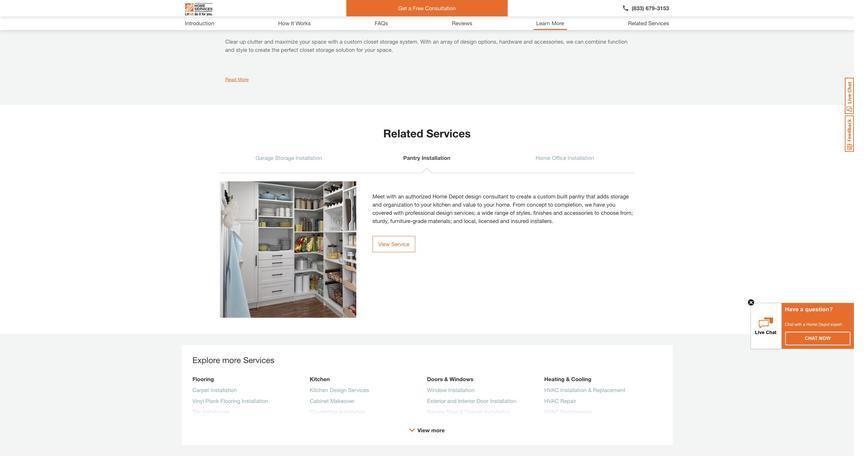 Task type: vqa. For each thing, say whether or not it's contained in the screenshot.


Task type: describe. For each thing, give the bounding box(es) containing it.
kitchen design services link
[[310, 386, 369, 397]]

organization
[[383, 201, 413, 208]]

a right chat
[[804, 322, 806, 327]]

system.
[[400, 38, 419, 45]]

hvac for hvac maintenance
[[545, 409, 559, 415]]

of inside clear up clutter and maximize your space with a custom closet storage system. with an array of design options, hardware and accessories, we can combine function and style to create the perfect closet storage solution for your space.
[[454, 38, 459, 45]]

cabinet
[[310, 398, 329, 404]]

your right for in the left top of the page
[[365, 46, 376, 53]]

your left 'space'
[[300, 38, 310, 45]]

a left wide
[[478, 210, 480, 216]]

exterior and interior door installation
[[427, 398, 517, 404]]

1 horizontal spatial flooring
[[221, 398, 240, 404]]

hvac maintenance
[[545, 409, 592, 415]]

to inside clear up clutter and maximize your space with a custom closet storage system. with an array of design options, hardware and accessories, we can combine function and style to create the perfect closet storage solution for your space.
[[249, 46, 254, 53]]

tile
[[193, 409, 201, 415]]

repair
[[561, 398, 577, 404]]

depot inside meet with an authorized home depot design consultant to create a custom built pantry that adds storage and organization to your kitchen and value to your home. from concept to completion, we have you covered with professional design services; a wide range of styles, finishes and accessories to choose from; sturdy, furniture-grade materials; and local, licensed and insured installers.
[[449, 193, 464, 200]]

kitchen
[[433, 201, 451, 208]]

a up concept
[[533, 193, 536, 200]]

your up wide
[[484, 201, 495, 208]]

windows
[[450, 376, 474, 383]]

read
[[225, 76, 237, 82]]

sturdy,
[[373, 218, 389, 224]]

feedback link image
[[846, 115, 855, 152]]

countertop
[[310, 409, 338, 415]]

home inside meet with an authorized home depot design consultant to create a custom built pantry that adds storage and organization to your kitchen and value to your home. from concept to completion, we have you covered with professional design services; a wide range of styles, finishes and accessories to choose from; sturdy, furniture-grade materials; and local, licensed and insured installers.
[[433, 193, 448, 200]]

makeover
[[331, 398, 355, 404]]

finishes
[[534, 210, 552, 216]]

and right hardware
[[524, 38, 533, 45]]

home.
[[496, 201, 512, 208]]

consultation
[[425, 5, 456, 11]]

with right chat
[[795, 322, 803, 327]]

do it for you logo image
[[185, 0, 212, 19]]

heating & cooling
[[545, 376, 592, 383]]

an inside meet with an authorized home depot design consultant to create a custom built pantry that adds storage and organization to your kitchen and value to your home. from concept to completion, we have you covered with professional design services; a wide range of styles, finishes and accessories to choose from; sturdy, furniture-grade materials; and local, licensed and insured installers.
[[398, 193, 404, 200]]

service
[[392, 241, 410, 247]]

and down the services;
[[454, 218, 463, 224]]

space.
[[377, 46, 393, 53]]

function
[[608, 38, 628, 45]]

custom inside meet with an authorized home depot design consultant to create a custom built pantry that adds storage and organization to your kitchen and value to your home. from concept to completion, we have you covered with professional design services; a wide range of styles, finishes and accessories to choose from; sturdy, furniture-grade materials; and local, licensed and insured installers.
[[538, 193, 556, 200]]

and down clear
[[225, 46, 235, 53]]

to up from
[[510, 193, 515, 200]]

accessories,
[[535, 38, 565, 45]]

doors & windows
[[427, 376, 474, 383]]

reviews
[[452, 20, 473, 26]]

an inside clear up clutter and maximize your space with a custom closet storage system. with an array of design options, hardware and accessories, we can combine function and style to create the perfect closet storage solution for your space.
[[433, 38, 439, 45]]

exterior and interior door installation link
[[427, 397, 517, 408]]

and down range
[[501, 218, 510, 224]]

more for explore
[[222, 356, 241, 365]]

range
[[495, 210, 509, 216]]

read more
[[225, 76, 249, 82]]

window installation
[[427, 387, 475, 393]]

get a free consultation button
[[347, 0, 508, 16]]

heating
[[545, 376, 565, 383]]

have
[[594, 201, 606, 208]]

and inside "link"
[[448, 398, 457, 404]]

1 vertical spatial storage
[[316, 46, 334, 53]]

how
[[278, 20, 290, 26]]

insured
[[511, 218, 529, 224]]

create inside clear up clutter and maximize your space with a custom closet storage system. with an array of design options, hardware and accessories, we can combine function and style to create the perfect closet storage solution for your space.
[[255, 46, 270, 53]]

hardware
[[500, 38, 522, 45]]

choose
[[601, 210, 619, 216]]

with inside clear up clutter and maximize your space with a custom closet storage system. with an array of design options, hardware and accessories, we can combine function and style to create the perfect closet storage solution for your space.
[[328, 38, 338, 45]]

garage for garage door & opener installation
[[427, 409, 445, 415]]

with down organization
[[394, 210, 404, 216]]

chat
[[785, 322, 794, 327]]

garage for garage storage installation
[[256, 155, 274, 161]]

we inside meet with an authorized home depot design consultant to create a custom built pantry that adds storage and organization to your kitchen and value to your home. from concept to completion, we have you covered with professional design services; a wide range of styles, finishes and accessories to choose from; sturdy, furniture-grade materials; and local, licensed and insured installers.
[[585, 201, 592, 208]]

with up organization
[[387, 193, 397, 200]]

a inside get a free consultation "button"
[[409, 5, 412, 11]]

meet
[[373, 193, 385, 200]]

chat now link
[[786, 332, 851, 345]]

learn more
[[537, 20, 565, 26]]

0 vertical spatial home
[[536, 155, 551, 161]]

can
[[575, 38, 584, 45]]

a right have
[[801, 306, 804, 313]]

built
[[558, 193, 568, 200]]

0 horizontal spatial flooring
[[193, 376, 214, 383]]

window installation link
[[427, 386, 475, 397]]

free
[[413, 5, 424, 11]]

replacement
[[594, 387, 626, 393]]

design inside clear up clutter and maximize your space with a custom closet storage system. with an array of design options, hardware and accessories, we can combine function and style to create the perfect closet storage solution for your space.
[[461, 38, 477, 45]]

space
[[312, 38, 327, 45]]

& left cooling
[[566, 376, 570, 383]]

maximize
[[275, 38, 298, 45]]

view more
[[418, 427, 445, 434]]

storage
[[275, 155, 294, 161]]

your up "professional"
[[421, 201, 432, 208]]

explore more services
[[193, 356, 275, 365]]

interior
[[458, 398, 475, 404]]

1 vertical spatial related
[[384, 127, 424, 140]]

combine
[[586, 38, 607, 45]]

clear
[[225, 38, 238, 45]]

carpet installation link
[[193, 386, 237, 397]]

how it works
[[278, 20, 311, 26]]

hvac installation & replacement
[[545, 387, 626, 393]]

garage door & opener installation link
[[427, 408, 511, 419]]

to down authorized
[[415, 201, 420, 208]]

1 vertical spatial depot
[[819, 322, 830, 327]]

authorized
[[406, 193, 431, 200]]

faqs
[[375, 20, 388, 26]]

works
[[296, 20, 311, 26]]

679-
[[646, 5, 657, 11]]

view for view more
[[418, 427, 430, 434]]

furniture-
[[391, 218, 413, 224]]

have
[[785, 306, 799, 313]]

installers.
[[531, 218, 554, 224]]

door inside "link"
[[477, 398, 489, 404]]

cabinet makeover link
[[310, 397, 355, 408]]

carpet installation
[[193, 387, 237, 393]]

plank
[[206, 398, 219, 404]]

pantry
[[569, 193, 585, 200]]

wide
[[482, 210, 493, 216]]

1 horizontal spatial storage
[[380, 38, 399, 45]]

learn
[[537, 20, 551, 26]]

explore
[[193, 356, 220, 365]]

vinyl plank flooring installation
[[193, 398, 268, 404]]

and down meet
[[373, 201, 382, 208]]

window
[[427, 387, 447, 393]]



Task type: locate. For each thing, give the bounding box(es) containing it.
1 vertical spatial related services
[[384, 127, 471, 140]]

2 kitchen from the top
[[310, 387, 328, 393]]

1 horizontal spatial related services
[[629, 20, 670, 26]]

an up organization
[[398, 193, 404, 200]]

1 horizontal spatial we
[[585, 201, 592, 208]]

1 vertical spatial of
[[510, 210, 515, 216]]

storage
[[380, 38, 399, 45], [316, 46, 334, 53], [611, 193, 629, 200]]

chat now
[[805, 336, 831, 341]]

0 vertical spatial related
[[629, 20, 647, 26]]

and up the
[[264, 38, 274, 45]]

licensed
[[479, 218, 499, 224]]

an right with
[[433, 38, 439, 45]]

chat
[[805, 336, 818, 341]]

0 vertical spatial related services
[[629, 20, 670, 26]]

value
[[463, 201, 476, 208]]

to up finishes
[[549, 201, 554, 208]]

a inside clear up clutter and maximize your space with a custom closet storage system. with an array of design options, hardware and accessories, we can combine function and style to create the perfect closet storage solution for your space.
[[340, 38, 343, 45]]

2 hvac from the top
[[545, 398, 559, 404]]

1 horizontal spatial depot
[[819, 322, 830, 327]]

(833)
[[632, 5, 645, 11]]

countertop installation link
[[310, 408, 366, 419]]

hvac for hvac installation & replacement
[[545, 387, 559, 393]]

view left service
[[379, 241, 390, 247]]

2 vertical spatial design
[[437, 210, 453, 216]]

home up "chat"
[[807, 322, 818, 327]]

countertop installation
[[310, 409, 366, 415]]

more
[[222, 356, 241, 365], [432, 427, 445, 434]]

0 vertical spatial depot
[[449, 193, 464, 200]]

0 vertical spatial more
[[222, 356, 241, 365]]

kitchen
[[310, 376, 330, 383], [310, 387, 328, 393]]

a
[[409, 5, 412, 11], [340, 38, 343, 45], [533, 193, 536, 200], [478, 210, 480, 216], [801, 306, 804, 313], [804, 322, 806, 327]]

hvac repair link
[[545, 397, 577, 408]]

up
[[240, 38, 246, 45]]

related services up "pantry installation"
[[384, 127, 471, 140]]

1 vertical spatial door
[[447, 409, 459, 415]]

related up pantry
[[384, 127, 424, 140]]

0 horizontal spatial we
[[567, 38, 574, 45]]

home up kitchen
[[433, 193, 448, 200]]

custom up concept
[[538, 193, 556, 200]]

garage inside garage door & opener installation link
[[427, 409, 445, 415]]

an
[[433, 38, 439, 45], [398, 193, 404, 200]]

0 vertical spatial view
[[379, 241, 390, 247]]

&
[[445, 376, 448, 383], [566, 376, 570, 383], [589, 387, 592, 393], [460, 409, 464, 415]]

1 horizontal spatial closet
[[364, 38, 379, 45]]

of down from
[[510, 210, 515, 216]]

and up the services;
[[453, 201, 462, 208]]

0 vertical spatial garage
[[256, 155, 274, 161]]

hvac inside 'hvac installation & replacement' link
[[545, 387, 559, 393]]

1 horizontal spatial custom
[[538, 193, 556, 200]]

0 vertical spatial kitchen
[[310, 376, 330, 383]]

1 hvac from the top
[[545, 387, 559, 393]]

custom inside clear up clutter and maximize your space with a custom closet storage system. with an array of design options, hardware and accessories, we can combine function and style to create the perfect closet storage solution for your space.
[[344, 38, 362, 45]]

to right value
[[478, 201, 483, 208]]

1 vertical spatial hvac
[[545, 398, 559, 404]]

create inside meet with an authorized home depot design consultant to create a custom built pantry that adds storage and organization to your kitchen and value to your home. from concept to completion, we have you covered with professional design services; a wide range of styles, finishes and accessories to choose from; sturdy, furniture-grade materials; and local, licensed and insured installers.
[[517, 193, 532, 200]]

hvac repair
[[545, 398, 577, 404]]

garage door & opener installation
[[427, 409, 511, 415]]

create down clutter
[[255, 46, 270, 53]]

local,
[[464, 218, 477, 224]]

0 horizontal spatial of
[[454, 38, 459, 45]]

the
[[272, 46, 280, 53]]

cooling
[[572, 376, 592, 383]]

1 vertical spatial custom
[[538, 193, 556, 200]]

1 horizontal spatial related
[[629, 20, 647, 26]]

0 vertical spatial storage
[[380, 38, 399, 45]]

1 horizontal spatial view
[[418, 427, 430, 434]]

1 vertical spatial more
[[238, 76, 249, 82]]

0 horizontal spatial closet
[[300, 46, 315, 53]]

to down have
[[595, 210, 600, 216]]

garage left storage
[[256, 155, 274, 161]]

0 vertical spatial flooring
[[193, 376, 214, 383]]

a right 'get'
[[409, 5, 412, 11]]

flooring up carpet
[[193, 376, 214, 383]]

1 kitchen from the top
[[310, 376, 330, 383]]

hvac down heating at the right bottom of the page
[[545, 387, 559, 393]]

2 vertical spatial home
[[807, 322, 818, 327]]

view service
[[379, 241, 410, 247]]

introduction
[[185, 20, 214, 26]]

more down the exterior
[[432, 427, 445, 434]]

0 vertical spatial hvac
[[545, 387, 559, 393]]

exterior
[[427, 398, 446, 404]]

1 vertical spatial kitchen
[[310, 387, 328, 393]]

solution
[[336, 46, 355, 53]]

hvac maintenance link
[[545, 408, 592, 419]]

depot
[[449, 193, 464, 200], [819, 322, 830, 327]]

0 horizontal spatial storage
[[316, 46, 334, 53]]

array
[[441, 38, 453, 45]]

home
[[536, 155, 551, 161], [433, 193, 448, 200], [807, 322, 818, 327]]

with right 'space'
[[328, 38, 338, 45]]

depot up value
[[449, 193, 464, 200]]

1 vertical spatial garage
[[427, 409, 445, 415]]

of right array
[[454, 38, 459, 45]]

related services
[[629, 20, 670, 26], [384, 127, 471, 140]]

3 hvac from the top
[[545, 409, 559, 415]]

office
[[552, 155, 567, 161]]

0 vertical spatial design
[[461, 38, 477, 45]]

hvac
[[545, 387, 559, 393], [545, 398, 559, 404], [545, 409, 559, 415]]

0 vertical spatial closet
[[364, 38, 379, 45]]

opener
[[465, 409, 483, 415]]

installation
[[296, 155, 322, 161], [422, 155, 451, 161], [568, 155, 594, 161], [211, 387, 237, 393], [449, 387, 475, 393], [561, 387, 587, 393], [242, 398, 268, 404], [490, 398, 517, 404], [203, 409, 229, 415], [339, 409, 366, 415], [485, 409, 511, 415]]

1 vertical spatial design
[[465, 193, 482, 200]]

question?
[[806, 306, 833, 313]]

perfect
[[281, 46, 298, 53]]

1 horizontal spatial of
[[510, 210, 515, 216]]

view inside view service link
[[379, 241, 390, 247]]

with
[[421, 38, 432, 45]]

design down kitchen
[[437, 210, 453, 216]]

have a question?
[[785, 306, 833, 313]]

we left 'can'
[[567, 38, 574, 45]]

expert.
[[831, 322, 844, 327]]

1 horizontal spatial home
[[536, 155, 551, 161]]

0 vertical spatial we
[[567, 38, 574, 45]]

1 vertical spatial flooring
[[221, 398, 240, 404]]

design up value
[[465, 193, 482, 200]]

storage inside meet with an authorized home depot design consultant to create a custom built pantry that adds storage and organization to your kitchen and value to your home. from concept to completion, we have you covered with professional design services; a wide range of styles, finishes and accessories to choose from; sturdy, furniture-grade materials; and local, licensed and insured installers.
[[611, 193, 629, 200]]

view service link
[[373, 236, 415, 253]]

0 horizontal spatial create
[[255, 46, 270, 53]]

home left office
[[536, 155, 551, 161]]

1 vertical spatial closet
[[300, 46, 315, 53]]

1 vertical spatial more
[[432, 427, 445, 434]]

hvac inside hvac maintenance link
[[545, 409, 559, 415]]

kitchen for kitchen design services
[[310, 387, 328, 393]]

garage
[[256, 155, 274, 161], [427, 409, 445, 415]]

and down completion,
[[554, 210, 563, 216]]

of inside meet with an authorized home depot design consultant to create a custom built pantry that adds storage and organization to your kitchen and value to your home. from concept to completion, we have you covered with professional design services; a wide range of styles, finishes and accessories to choose from; sturdy, furniture-grade materials; and local, licensed and insured installers.
[[510, 210, 515, 216]]

1 horizontal spatial more
[[432, 427, 445, 434]]

hvac for hvac repair
[[545, 398, 559, 404]]

view for view service
[[379, 241, 390, 247]]

0 vertical spatial of
[[454, 38, 459, 45]]

custom up for in the left top of the page
[[344, 38, 362, 45]]

doors
[[427, 376, 443, 383]]

1 horizontal spatial garage
[[427, 409, 445, 415]]

0 horizontal spatial door
[[447, 409, 459, 415]]

depot left expert.
[[819, 322, 830, 327]]

storage up space.
[[380, 38, 399, 45]]

garage down the exterior
[[427, 409, 445, 415]]

materials;
[[428, 218, 452, 224]]

0 horizontal spatial related services
[[384, 127, 471, 140]]

installation inside "link"
[[490, 398, 517, 404]]

tile installation link
[[193, 408, 229, 419]]

0 vertical spatial custom
[[344, 38, 362, 45]]

we down that
[[585, 201, 592, 208]]

2 vertical spatial hvac
[[545, 409, 559, 415]]

design left 'options,'
[[461, 38, 477, 45]]

view
[[379, 241, 390, 247], [418, 427, 430, 434]]

0 horizontal spatial view
[[379, 241, 390, 247]]

vinyl
[[193, 398, 204, 404]]

1 horizontal spatial more
[[552, 20, 565, 26]]

1 horizontal spatial door
[[477, 398, 489, 404]]

with
[[328, 38, 338, 45], [387, 193, 397, 200], [394, 210, 404, 216], [795, 322, 803, 327]]

0 horizontal spatial custom
[[344, 38, 362, 45]]

door
[[477, 398, 489, 404], [447, 409, 459, 415]]

cabinet makeover
[[310, 398, 355, 404]]

from;
[[621, 210, 633, 216]]

2 vertical spatial storage
[[611, 193, 629, 200]]

it
[[291, 20, 294, 26]]

0 horizontal spatial home
[[433, 193, 448, 200]]

that
[[586, 193, 596, 200]]

more for view
[[432, 427, 445, 434]]

we
[[567, 38, 574, 45], [585, 201, 592, 208]]

0 vertical spatial create
[[255, 46, 270, 53]]

2 horizontal spatial home
[[807, 322, 818, 327]]

1 vertical spatial an
[[398, 193, 404, 200]]

flooring right plank
[[221, 398, 240, 404]]

0 horizontal spatial depot
[[449, 193, 464, 200]]

more for read more
[[238, 76, 249, 82]]

related services down the (833) 679-3153 link
[[629, 20, 670, 26]]

& down cooling
[[589, 387, 592, 393]]

you
[[607, 201, 616, 208]]

carpet
[[193, 387, 209, 393]]

storage down 'space'
[[316, 46, 334, 53]]

& down interior
[[460, 409, 464, 415]]

0 horizontal spatial an
[[398, 193, 404, 200]]

style
[[236, 46, 247, 53]]

concept
[[527, 201, 547, 208]]

and down window installation link
[[448, 398, 457, 404]]

to down clutter
[[249, 46, 254, 53]]

we inside clear up clutter and maximize your space with a custom closet storage system. with an array of design options, hardware and accessories, we can combine function and style to create the perfect closet storage solution for your space.
[[567, 38, 574, 45]]

0 vertical spatial door
[[477, 398, 489, 404]]

covered
[[373, 210, 392, 216]]

2 horizontal spatial storage
[[611, 193, 629, 200]]

more right explore
[[222, 356, 241, 365]]

options,
[[478, 38, 498, 45]]

& right doors
[[445, 376, 448, 383]]

tile installation
[[193, 409, 229, 415]]

styles,
[[517, 210, 532, 216]]

vinyl plank flooring installation link
[[193, 397, 268, 408]]

services;
[[454, 210, 476, 216]]

0 horizontal spatial more
[[222, 356, 241, 365]]

1 vertical spatial we
[[585, 201, 592, 208]]

a up solution
[[340, 38, 343, 45]]

1 horizontal spatial an
[[433, 38, 439, 45]]

1 vertical spatial create
[[517, 193, 532, 200]]

1 horizontal spatial create
[[517, 193, 532, 200]]

door up opener
[[477, 398, 489, 404]]

storage up the you
[[611, 193, 629, 200]]

closet up space.
[[364, 38, 379, 45]]

professional
[[406, 210, 435, 216]]

0 vertical spatial an
[[433, 38, 439, 45]]

door down interior
[[447, 409, 459, 415]]

more right the learn
[[552, 20, 565, 26]]

completion,
[[555, 201, 584, 208]]

related
[[629, 20, 647, 26], [384, 127, 424, 140]]

more for learn more
[[552, 20, 565, 26]]

0 vertical spatial more
[[552, 20, 565, 26]]

chat with a home depot expert.
[[785, 322, 844, 327]]

kitchen for kitchen
[[310, 376, 330, 383]]

live chat image
[[846, 78, 855, 114]]

1 vertical spatial home
[[433, 193, 448, 200]]

get
[[398, 5, 407, 11]]

of
[[454, 38, 459, 45], [510, 210, 515, 216]]

0 horizontal spatial garage
[[256, 155, 274, 161]]

closet down 'space'
[[300, 46, 315, 53]]

1 vertical spatial view
[[418, 427, 430, 434]]

related down '(833)' at the right
[[629, 20, 647, 26]]

hvac left repair
[[545, 398, 559, 404]]

services
[[649, 20, 670, 26], [427, 127, 471, 140], [243, 356, 275, 365], [348, 387, 369, 393]]

pantry
[[404, 155, 420, 161]]

0 horizontal spatial more
[[238, 76, 249, 82]]

0 horizontal spatial related
[[384, 127, 424, 140]]

hvac inside hvac repair link
[[545, 398, 559, 404]]

create up from
[[517, 193, 532, 200]]

hvac down hvac repair link
[[545, 409, 559, 415]]

3153
[[657, 5, 670, 11]]

more right read
[[238, 76, 249, 82]]

view down the exterior
[[418, 427, 430, 434]]



